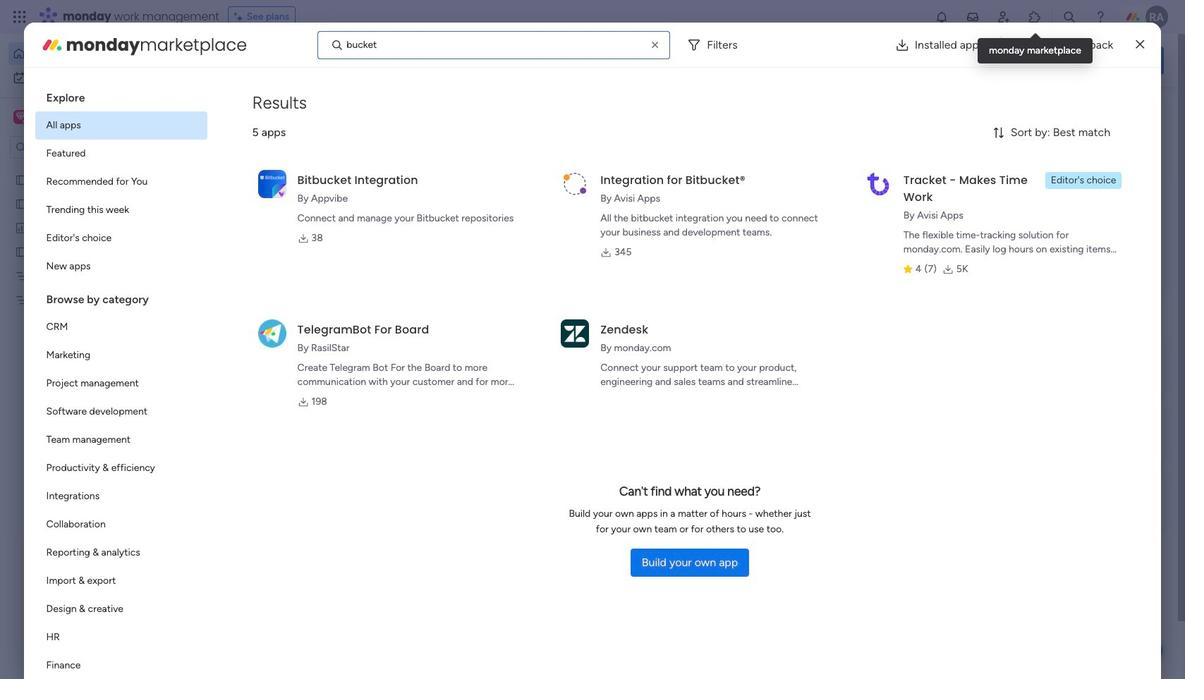 Task type: locate. For each thing, give the bounding box(es) containing it.
1 workspace image from the left
[[13, 109, 28, 125]]

heading
[[35, 79, 207, 111], [35, 281, 207, 313]]

public board image up public board image
[[15, 173, 28, 186]]

1 vertical spatial public board image
[[15, 245, 28, 258]]

app logo image
[[258, 170, 286, 198], [561, 170, 589, 198], [864, 170, 892, 198], [258, 319, 286, 348], [561, 319, 589, 348]]

1 public board image from the top
[[15, 173, 28, 186]]

1 horizontal spatial monday marketplace image
[[1028, 10, 1042, 24]]

public board image down public dashboard icon
[[15, 245, 28, 258]]

0 horizontal spatial monday marketplace image
[[41, 34, 63, 56]]

option
[[8, 42, 171, 65], [8, 66, 171, 89], [35, 111, 207, 140], [35, 140, 207, 168], [0, 167, 180, 170], [35, 168, 207, 196], [35, 196, 207, 224], [35, 224, 207, 253], [35, 253, 207, 281], [35, 313, 207, 341], [35, 341, 207, 370], [35, 370, 207, 398], [35, 398, 207, 426], [35, 426, 207, 454], [35, 454, 207, 483], [35, 483, 207, 511], [35, 511, 207, 539], [35, 539, 207, 567], [35, 567, 207, 595], [35, 595, 207, 624], [35, 624, 207, 652], [35, 652, 207, 679]]

list box
[[35, 79, 207, 679], [0, 165, 180, 502]]

0 vertical spatial heading
[[35, 79, 207, 111]]

quick search results list box
[[218, 132, 919, 492]]

0 vertical spatial public board image
[[15, 173, 28, 186]]

help center element
[[952, 405, 1164, 461]]

monday marketplace image
[[1028, 10, 1042, 24], [41, 34, 63, 56]]

search everything image
[[1063, 10, 1077, 24]]

help image
[[1094, 10, 1108, 24]]

dapulse x slim image
[[1136, 36, 1145, 53]]

1 vertical spatial monday marketplace image
[[41, 34, 63, 56]]

workspace image
[[13, 109, 28, 125], [16, 109, 25, 125]]

1 vertical spatial heading
[[35, 281, 207, 313]]

see plans image
[[234, 9, 247, 25]]

public board image
[[15, 173, 28, 186], [15, 245, 28, 258]]

0 vertical spatial monday marketplace image
[[1028, 10, 1042, 24]]

Search in workspace field
[[30, 139, 118, 156]]



Task type: describe. For each thing, give the bounding box(es) containing it.
1 heading from the top
[[35, 79, 207, 111]]

getting started element
[[952, 337, 1164, 393]]

contact sales element
[[952, 472, 1164, 529]]

2 public board image from the top
[[15, 245, 28, 258]]

notifications image
[[935, 10, 949, 24]]

ruby anderson image
[[1146, 6, 1168, 28]]

2 workspace image from the left
[[16, 109, 25, 125]]

templates image image
[[965, 107, 1151, 204]]

public dashboard image
[[15, 221, 28, 234]]

select product image
[[13, 10, 27, 24]]

v2 bolt switch image
[[1074, 53, 1082, 68]]

update feed image
[[966, 10, 980, 24]]

invite members image
[[997, 10, 1011, 24]]

v2 user feedback image
[[964, 52, 975, 68]]

public board image
[[15, 197, 28, 210]]

2 heading from the top
[[35, 281, 207, 313]]

workspace selection element
[[13, 109, 118, 127]]



Task type: vqa. For each thing, say whether or not it's contained in the screenshot.
See plans image
yes



